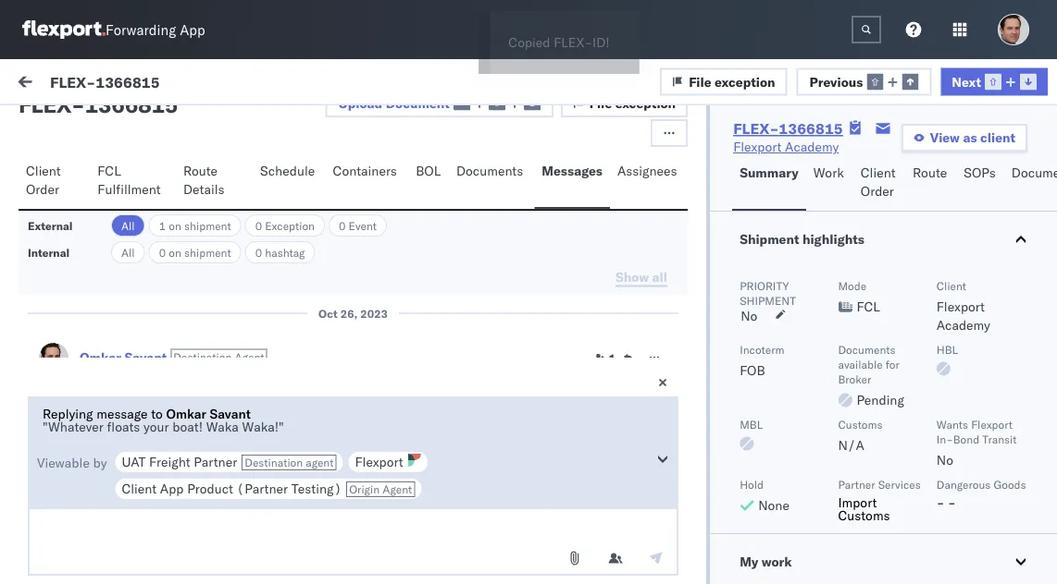 Task type: locate. For each thing, give the bounding box(es) containing it.
3 resize handle column header from the left
[[794, 155, 816, 585]]

academy up hbl
[[936, 317, 990, 334]]

(0) inside button
[[82, 118, 106, 134]]

0 vertical spatial oct
[[364, 224, 385, 241]]

(0) down the import work button
[[173, 118, 197, 134]]

1 vertical spatial partner
[[838, 478, 875, 492]]

1 horizontal spatial message
[[225, 76, 279, 92]]

1 pm from the top
[[483, 224, 503, 241]]

0 horizontal spatial documents
[[456, 163, 523, 179]]

messages button
[[534, 155, 610, 209]]

agent
[[235, 351, 264, 364], [383, 483, 412, 497]]

1 horizontal spatial work
[[814, 165, 844, 181]]

exception: warehouse devan delay
[[59, 334, 277, 350]]

1 for 1
[[609, 351, 616, 365]]

exception: down fulfillment
[[59, 232, 124, 249]]

my
[[19, 71, 48, 97], [740, 554, 758, 571]]

resize handle column header right transit
[[1024, 155, 1046, 585]]

hold left 'type'
[[247, 232, 276, 249]]

1 vertical spatial exception:
[[59, 334, 124, 350]]

1 vertical spatial all
[[121, 246, 135, 260]]

flex- 458574 up the available
[[824, 336, 911, 352]]

resize handle column header for message
[[334, 155, 356, 585]]

all button for 1
[[111, 215, 145, 237]]

shipment
[[740, 231, 799, 248]]

26, for oct 26, 2023
[[340, 307, 358, 321]]

2023, left 2:45
[[412, 456, 448, 472]]

0 vertical spatial external
[[30, 118, 78, 134]]

warehouse
[[128, 334, 197, 350]]

resize handle column header for category
[[794, 155, 816, 585]]

no down "in-"
[[936, 453, 953, 469]]

1 horizontal spatial client order
[[861, 165, 896, 199]]

upload document
[[338, 95, 450, 111]]

app down freight
[[160, 481, 184, 498]]

0 vertical spatial all
[[121, 219, 135, 233]]

1 vertical spatial file exception
[[589, 95, 676, 112]]

available
[[838, 358, 883, 372]]

forwarding app link
[[22, 20, 205, 39]]

summary
[[740, 165, 799, 181]]

client
[[980, 130, 1015, 146]]

2 pm from the top
[[483, 456, 503, 472]]

documents inside documents button
[[456, 163, 523, 179]]

boat!
[[172, 419, 203, 436]]

2 vertical spatial oct
[[364, 456, 385, 472]]

1 vertical spatial academy
[[936, 317, 990, 334]]

0 vertical spatial academy
[[785, 139, 839, 155]]

26, for oct 26, 2023, 2:46 pm pdt
[[389, 224, 409, 241]]

1 vertical spatial 2023,
[[412, 456, 448, 472]]

flexport inside button
[[355, 454, 403, 471]]

route inside route details
[[183, 163, 218, 179]]

save changes
[[559, 538, 645, 554]]

pdt for oct 26, 2023, 2:45 pm pdt
[[506, 456, 530, 472]]

to
[[151, 406, 163, 423]]

0 horizontal spatial internal
[[28, 246, 70, 260]]

fcl
[[98, 163, 121, 179], [857, 299, 880, 315]]

26, for oct 26, 2023, 2:45 pm pdt
[[389, 456, 409, 472]]

1 horizontal spatial fcl
[[857, 299, 880, 315]]

work up external (0)
[[53, 71, 101, 97]]

1 vertical spatial my
[[740, 554, 758, 571]]

1 vertical spatial internal
[[28, 246, 70, 260]]

1 exception: from the top
[[59, 232, 124, 249]]

1 vertical spatial that
[[188, 510, 212, 526]]

2 vertical spatial customs
[[838, 508, 890, 524]]

1 inside button
[[609, 351, 616, 365]]

1 on shipment
[[159, 219, 231, 233]]

(0) inside 'button'
[[173, 118, 197, 134]]

destination up the occurs
[[245, 456, 303, 470]]

on down 1 on shipment
[[169, 246, 181, 260]]

savant down id!
[[577, 77, 613, 91]]

26, left 2:45
[[389, 456, 409, 472]]

your right of
[[133, 566, 158, 582]]

unknown
[[128, 232, 186, 249]]

note
[[159, 510, 185, 526]]

resize handle column header right incoterm
[[794, 155, 816, 585]]

1 horizontal spatial as
[[269, 566, 282, 582]]

1 vertical spatial on
[[169, 246, 181, 260]]

0 vertical spatial 2023,
[[412, 224, 448, 241]]

status
[[78, 566, 114, 582]]

route for route
[[913, 165, 947, 181]]

file exception up category
[[589, 95, 676, 112]]

1 all button from the top
[[111, 215, 145, 237]]

savant down edit message
[[132, 423, 172, 439]]

26, left 2023
[[340, 307, 358, 321]]

1 vertical spatial message
[[57, 161, 102, 174]]

2 2023, from the top
[[412, 456, 448, 472]]

26, right the event
[[389, 224, 409, 241]]

4 resize handle column header from the left
[[1024, 155, 1046, 585]]

1 horizontal spatial file
[[689, 73, 711, 90]]

1 horizontal spatial hold
[[740, 478, 764, 492]]

0 horizontal spatial my
[[19, 71, 48, 97]]

pdt
[[506, 224, 530, 241], [506, 456, 530, 472]]

transit
[[982, 433, 1017, 447]]

2 resize handle column header from the left
[[564, 155, 586, 585]]

1 vertical spatial documents
[[838, 343, 895, 357]]

(0) right flex
[[82, 118, 106, 134]]

1 vertical spatial external
[[28, 219, 73, 233]]

1 vertical spatial fcl
[[857, 299, 880, 315]]

all for 1
[[121, 219, 135, 233]]

oct down containers button
[[364, 224, 385, 241]]

1 horizontal spatial route
[[913, 165, 947, 181]]

:
[[530, 77, 534, 91]]

filtered by:
[[413, 76, 479, 92]]

0 horizontal spatial route
[[183, 163, 218, 179]]

fcl up fulfillment
[[98, 163, 121, 179]]

458574 up for
[[863, 336, 911, 352]]

1 vertical spatial all button
[[111, 242, 145, 264]]

on
[[169, 219, 181, 233], [169, 246, 181, 260]]

flexport. image
[[22, 20, 106, 39]]

0 down 1 on shipment
[[159, 246, 166, 260]]

pdt right 2:46
[[506, 224, 530, 241]]

work inside the import work button
[[180, 76, 210, 92]]

wants
[[936, 418, 968, 432]]

agent down flexport button
[[383, 483, 412, 497]]

import up 'internal (0)'
[[137, 76, 176, 92]]

1 vertical spatial work
[[814, 165, 844, 181]]

flex- 2271801
[[824, 224, 919, 241]]

1 horizontal spatial destination
[[245, 456, 303, 470]]

uat freight partner destination agent
[[122, 454, 334, 471]]

0 vertical spatial import
[[137, 76, 176, 92]]

(0) for external (0)
[[82, 118, 106, 134]]

0 vertical spatial app
[[180, 21, 205, 38]]

no down priority shipment in the right of the page
[[741, 308, 757, 324]]

goods
[[994, 478, 1026, 492]]

1 button
[[594, 351, 616, 366]]

pm for 2:46
[[483, 224, 503, 241]]

as left soon
[[220, 566, 233, 582]]

2 message from the left
[[114, 407, 157, 421]]

omkar savant up "warehouse"
[[90, 302, 172, 318]]

flexport academy
[[733, 139, 839, 155]]

1 horizontal spatial flex-1366815
[[733, 119, 843, 138]]

resize handle column header
[[334, 155, 356, 585], [564, 155, 586, 585], [794, 155, 816, 585], [1024, 155, 1046, 585]]

waka!"
[[242, 419, 284, 436]]

documents right bol
[[456, 163, 523, 179]]

1 vertical spatial 26,
[[340, 307, 358, 321]]

2 flex- 458574 from the top
[[824, 456, 911, 472]]

of
[[118, 566, 130, 582]]

customs up n/a
[[838, 418, 883, 432]]

0 vertical spatial pm
[[483, 224, 503, 241]]

1 vertical spatial customs
[[838, 418, 883, 432]]

documents up the available
[[838, 343, 895, 357]]

omkar savant down fulfillment
[[90, 200, 172, 217]]

1 vertical spatial app
[[160, 481, 184, 498]]

my down none
[[740, 554, 758, 571]]

omkar down create
[[166, 406, 206, 423]]

1 horizontal spatial client order button
[[853, 156, 905, 211]]

1 vertical spatial 1
[[609, 351, 616, 365]]

2 all button from the top
[[111, 242, 145, 264]]

0 horizontal spatial destination
[[173, 351, 232, 364]]

1 (0) from the left
[[82, 118, 106, 134]]

as right view
[[963, 130, 977, 146]]

2 (0) from the left
[[173, 118, 197, 134]]

work inside button
[[762, 554, 792, 571]]

1 horizontal spatial partner
[[838, 478, 875, 492]]

1 for 1 on shipment
[[159, 219, 166, 233]]

app for forwarding
[[180, 21, 205, 38]]

documents inside documents available for broker
[[838, 343, 895, 357]]

0 for 0 on shipment
[[159, 246, 166, 260]]

unloading
[[90, 492, 148, 508]]

external for external
[[28, 219, 73, 233]]

that down the takes at the left of page
[[188, 510, 212, 526]]

flexport up transit
[[971, 418, 1013, 432]]

pdt right 2:45
[[506, 456, 530, 472]]

1 message from the left
[[96, 406, 148, 423]]

customs
[[189, 232, 244, 249], [838, 418, 883, 432], [838, 508, 890, 524]]

1 horizontal spatial documents
[[838, 343, 895, 357]]

internal inside 'button'
[[124, 118, 169, 134]]

client
[[26, 163, 61, 179], [861, 165, 896, 181], [936, 279, 966, 293], [122, 481, 157, 498]]

None text field
[[852, 16, 881, 44]]

partner inside partner services import customs
[[838, 478, 875, 492]]

exception:
[[59, 232, 124, 249], [59, 334, 124, 350]]

copied flex-id!
[[515, 34, 616, 50]]

message right "import work"
[[225, 76, 279, 92]]

your down will
[[143, 419, 169, 436]]

bol button
[[408, 155, 449, 209]]

destination
[[173, 351, 232, 364], [245, 456, 303, 470]]

0 vertical spatial agent
[[235, 351, 264, 364]]

2 pdt from the top
[[506, 456, 530, 472]]

0 vertical spatial documents
[[456, 163, 523, 179]]

on up 0 on shipment
[[169, 219, 181, 233]]

0 vertical spatial fcl
[[98, 163, 121, 179]]

1 flex- 458574 from the top
[[824, 336, 911, 352]]

1 vertical spatial no
[[936, 453, 953, 469]]

1 pdt from the top
[[506, 224, 530, 241]]

external
[[30, 118, 78, 134], [28, 219, 73, 233]]

as right soon
[[269, 566, 282, 582]]

2 all from the top
[[121, 246, 135, 260]]

import inside partner services import customs
[[838, 495, 877, 511]]

dangerous goods - -
[[936, 478, 1026, 511]]

0 horizontal spatial import
[[137, 76, 176, 92]]

summary button
[[732, 156, 806, 211]]

1 horizontal spatial import
[[838, 495, 877, 511]]

priority shipment
[[740, 279, 796, 308]]

all for 0
[[121, 246, 135, 260]]

omkar savant for unknown
[[90, 200, 172, 217]]

0 for 0 event
[[339, 219, 346, 233]]

1 vertical spatial destination
[[245, 456, 303, 470]]

order
[[26, 181, 59, 198], [861, 183, 894, 199]]

omkar inside replying message to omkar savant "whatever floats your boat! waka waka!"
[[166, 406, 206, 423]]

1 horizontal spatial file exception
[[689, 73, 775, 90]]

0 event
[[339, 219, 377, 233]]

2 on from the top
[[169, 246, 181, 260]]

message button
[[217, 59, 310, 109]]

hold up none
[[740, 478, 764, 492]]

app
[[180, 21, 205, 38], [160, 481, 184, 498]]

0 vertical spatial all button
[[111, 215, 145, 237]]

pm right 2:45
[[483, 456, 503, 472]]

1 horizontal spatial work
[[762, 554, 792, 571]]

1 vertical spatial flex- 458574
[[824, 456, 911, 472]]

2 horizontal spatial as
[[963, 130, 977, 146]]

client up hbl
[[936, 279, 966, 293]]

0 vertical spatial my work
[[19, 71, 101, 97]]

assignees button
[[610, 155, 688, 209]]

floats
[[107, 419, 140, 436]]

0 horizontal spatial (0)
[[82, 118, 106, 134]]

order down external (0) button
[[26, 181, 59, 198]]

1 omkar savant from the top
[[90, 200, 172, 217]]

0 horizontal spatial order
[[26, 181, 59, 198]]

with
[[195, 371, 220, 387]]

1 horizontal spatial my
[[740, 554, 758, 571]]

0 left hashtag
[[255, 246, 262, 260]]

work up 'internal (0)'
[[180, 76, 210, 92]]

order for rightmost client order "button"
[[861, 183, 894, 199]]

0 vertical spatial flex-1366815
[[50, 72, 160, 91]]

customs inside partner services import customs
[[838, 508, 890, 524]]

resize handle column header left 2023
[[334, 155, 356, 585]]

flexport button
[[348, 452, 428, 474]]

2271801
[[863, 224, 919, 241]]

order down related work item/shipment
[[861, 183, 894, 199]]

oct left 2023
[[319, 307, 338, 321]]

partner down n/a
[[838, 478, 875, 492]]

client order
[[26, 163, 61, 198], [861, 165, 896, 199]]

flexport up origin at the left of page
[[355, 454, 403, 471]]

route down view
[[913, 165, 947, 181]]

0 vertical spatial internal
[[124, 118, 169, 134]]

client right the work button
[[861, 165, 896, 181]]

work
[[53, 71, 101, 97], [867, 161, 891, 174], [762, 554, 792, 571]]

my work down none
[[740, 554, 792, 571]]

fcl down mode on the right of page
[[857, 299, 880, 315]]

oct 26, 2023, 2:45 pm pdt
[[364, 456, 530, 472]]

documents for documents
[[456, 163, 523, 179]]

0 vertical spatial partner
[[194, 454, 237, 471]]

route for route details
[[183, 163, 218, 179]]

fcl inside fcl fulfillment
[[98, 163, 121, 179]]

fcl fulfillment button
[[90, 155, 176, 209]]

1 vertical spatial file
[[589, 95, 612, 112]]

0 vertical spatial on
[[169, 219, 181, 233]]

import down n/a
[[838, 495, 877, 511]]

destination inside uat freight partner destination agent
[[245, 456, 303, 470]]

omkar savant down edit message
[[90, 423, 172, 439]]

client order button
[[19, 155, 90, 209], [853, 156, 905, 211]]

flex-1366815 up flexport academy
[[733, 119, 843, 138]]

we are notifying you that your shipment, k & k, devan has been delayed. this often occurs when unloading cargo takes longer than expected. please note that this may impact your
[[56, 454, 337, 526]]

Whatever floats your boat! Waka Waka! text field
[[91, 432, 656, 519]]

client order down external (0) button
[[26, 163, 61, 198]]

0 vertical spatial destination
[[173, 351, 232, 364]]

2 vertical spatial work
[[762, 554, 792, 571]]

bond
[[953, 433, 979, 447]]

pm for 2:45
[[483, 456, 503, 472]]

your down 'testing)'
[[312, 510, 337, 526]]

0 horizontal spatial academy
[[785, 139, 839, 155]]

external inside button
[[30, 118, 78, 134]]

1 horizontal spatial my work
[[740, 554, 792, 571]]

resize handle column header left 1 button
[[564, 155, 586, 585]]

message inside replying message to omkar savant "whatever floats your boat! waka waka!"
[[96, 406, 148, 423]]

documents available for broker
[[838, 343, 899, 386]]

pdt for oct 26, 2023, 2:46 pm pdt
[[506, 224, 530, 241]]

1 horizontal spatial no
[[936, 453, 953, 469]]

next button
[[941, 68, 1048, 96]]

2 omkar savant from the top
[[90, 302, 172, 318]]

expected.
[[56, 510, 113, 526]]

flex-1366815 down forwarding app link
[[50, 72, 160, 91]]

0 vertical spatial work
[[180, 76, 210, 92]]

0 vertical spatial work
[[53, 71, 101, 97]]

0 vertical spatial message
[[225, 76, 279, 92]]

academy down flex-1366815 link
[[785, 139, 839, 155]]

0 horizontal spatial work
[[180, 76, 210, 92]]

your up this
[[205, 454, 231, 471]]

458574 up services
[[863, 456, 911, 472]]

academy
[[785, 139, 839, 155], [936, 317, 990, 334]]

app right forwarding
[[180, 21, 205, 38]]

assignees
[[617, 163, 677, 179]]

sender : omkar savant
[[495, 77, 613, 91]]

pm right 2:46
[[483, 224, 503, 241]]

1 vertical spatial work
[[867, 161, 891, 174]]

1 horizontal spatial order
[[861, 183, 894, 199]]

1
[[159, 219, 166, 233], [609, 351, 616, 365]]

0 left exception
[[255, 219, 262, 233]]

1 all from the top
[[121, 219, 135, 233]]

None text field
[[28, 508, 679, 577]]

0 vertical spatial 458574
[[863, 336, 911, 352]]

0 horizontal spatial fcl
[[98, 163, 121, 179]]

work right related on the right of the page
[[867, 161, 891, 174]]

0 horizontal spatial client order
[[26, 163, 61, 198]]

client order button up flex- 2271801
[[853, 156, 905, 211]]

app for client
[[160, 481, 184, 498]]

0 horizontal spatial as
[[220, 566, 233, 582]]

customs down services
[[838, 508, 890, 524]]

hold
[[247, 232, 276, 249], [740, 478, 764, 492]]

flex- 458574 down n/a
[[824, 456, 911, 472]]

1 on from the top
[[169, 219, 181, 233]]

savant down "a"
[[210, 406, 251, 423]]

message
[[225, 76, 279, 92], [57, 161, 102, 174]]

work inside the work button
[[814, 165, 844, 181]]

destination up with
[[173, 351, 232, 364]]

1 vertical spatial 458574
[[863, 456, 911, 472]]

schedule
[[260, 163, 315, 179]]

internal for internal
[[28, 246, 70, 260]]

1 horizontal spatial academy
[[936, 317, 990, 334]]

omkar up established, on the bottom left of the page
[[80, 349, 121, 366]]

omkar down edit
[[90, 423, 129, 439]]

1 2023, from the top
[[412, 224, 448, 241]]

containers
[[333, 163, 397, 179]]

0 vertical spatial file
[[689, 73, 711, 90]]

0 left the event
[[339, 219, 346, 233]]

pending
[[857, 392, 904, 409]]

0 vertical spatial pdt
[[506, 224, 530, 241]]

2 exception: from the top
[[59, 334, 124, 350]]

agent down delay
[[235, 351, 264, 364]]

0 vertical spatial file exception
[[689, 73, 775, 90]]

(0) for internal (0)
[[173, 118, 197, 134]]

client order right the work button
[[861, 165, 896, 199]]

route
[[183, 163, 218, 179], [913, 165, 947, 181]]

resize handle column header for time
[[564, 155, 586, 585]]

1 horizontal spatial internal
[[124, 118, 169, 134]]

internal (0)
[[124, 118, 197, 134]]

work down flexport academy link
[[814, 165, 844, 181]]

1 resize handle column header from the left
[[334, 155, 356, 585]]

destination inside omkar savant destination agent
[[173, 351, 232, 364]]

work down none
[[762, 554, 792, 571]]

sops
[[964, 165, 996, 181]]

&
[[308, 454, 317, 471]]

message down external (0) button
[[57, 161, 102, 174]]

file exception up flex-1366815 link
[[689, 73, 775, 90]]

my up external (0)
[[19, 71, 48, 97]]

you
[[154, 454, 175, 471]]

id!
[[599, 34, 616, 50]]



Task type: describe. For each thing, give the bounding box(es) containing it.
2:45
[[452, 456, 480, 472]]

0 horizontal spatial message
[[57, 161, 102, 174]]

omkar savant for warehouse
[[90, 302, 172, 318]]

0 horizontal spatial file exception
[[589, 95, 676, 112]]

internal for internal (0)
[[124, 118, 169, 134]]

0 for 0 exception
[[255, 219, 262, 233]]

flexport up summary
[[733, 139, 782, 155]]

event
[[349, 219, 377, 233]]

lucrative
[[225, 390, 275, 406]]

oct for oct 26, 2023, 2:45 pm pdt
[[364, 456, 385, 472]]

savant inside replying message to omkar savant "whatever floats your boat! waka waka!"
[[210, 406, 251, 423]]

message inside button
[[225, 76, 279, 92]]

0 horizontal spatial partner
[[194, 454, 237, 471]]

3 omkar savant from the top
[[90, 423, 172, 439]]

shipment down note
[[162, 566, 217, 582]]

no inside wants flexport in-bond transit no
[[936, 453, 953, 469]]

omkar right :
[[538, 77, 574, 91]]

forwarding
[[106, 21, 176, 38]]

partner services import customs
[[838, 478, 921, 524]]

client order for rightmost client order "button"
[[861, 165, 896, 199]]

2023, for 2:45
[[412, 456, 448, 472]]

priority
[[740, 279, 789, 293]]

0 exception
[[255, 219, 315, 233]]

all button for 0
[[111, 242, 145, 264]]

import inside button
[[137, 76, 176, 92]]

freight
[[149, 454, 190, 471]]

agent inside omkar savant destination agent
[[235, 351, 264, 364]]

partnership.
[[56, 408, 128, 424]]

0 horizontal spatial no
[[741, 308, 757, 324]]

has
[[94, 473, 115, 489]]

this
[[215, 510, 237, 526]]

fcl for fcl
[[857, 299, 880, 315]]

savant down fulfillment
[[132, 200, 172, 217]]

mbl
[[740, 418, 763, 432]]

dangerous
[[936, 478, 991, 492]]

shipment highlights button
[[710, 212, 1057, 268]]

docume button
[[1004, 156, 1057, 211]]

upload
[[338, 95, 382, 111]]

hashtag
[[265, 246, 305, 260]]

containers button
[[325, 155, 408, 209]]

oct for oct 26, 2023
[[319, 307, 338, 321]]

0 horizontal spatial file
[[589, 95, 612, 112]]

1 horizontal spatial exception
[[715, 73, 775, 90]]

forwarding app
[[106, 21, 205, 38]]

documents for documents available for broker
[[838, 343, 895, 357]]

k,
[[320, 454, 333, 471]]

your inside replying message to omkar savant "whatever floats your boat! waka waka!"
[[143, 419, 169, 436]]

when
[[56, 492, 87, 508]]

0 horizontal spatial exception
[[615, 95, 676, 112]]

client app product (partner testing) origin agent
[[122, 481, 412, 498]]

omkar savant button
[[80, 349, 167, 366]]

uat
[[122, 454, 146, 471]]

as inside button
[[963, 130, 977, 146]]

and with established, we will create a lucrative partnership.
[[56, 371, 275, 424]]

related
[[825, 161, 864, 174]]

the status of your shipment as soon as
[[56, 566, 282, 582]]

n/a
[[838, 438, 864, 454]]

flexport inside wants flexport in-bond transit no
[[971, 418, 1013, 432]]

replying
[[43, 406, 93, 423]]

this
[[204, 473, 229, 489]]

sops button
[[956, 156, 1004, 211]]

0 vertical spatial that
[[178, 454, 202, 471]]

savant up "warehouse"
[[132, 302, 172, 318]]

the
[[56, 566, 75, 582]]

edit
[[91, 407, 111, 421]]

0 hashtag
[[255, 246, 305, 260]]

often
[[232, 473, 263, 489]]

0 vertical spatial my
[[19, 71, 48, 97]]

oct for oct 26, 2023, 2:46 pm pdt
[[364, 224, 385, 241]]

resize handle column header for related work item/shipment
[[1024, 155, 1046, 585]]

shipment down priority
[[740, 294, 796, 308]]

bol
[[416, 163, 441, 179]]

highlights
[[802, 231, 864, 248]]

2 458574 from the top
[[863, 456, 911, 472]]

shipment up 0 on shipment
[[184, 219, 231, 233]]

replying message to omkar savant "whatever floats your boat! waka waka!"
[[43, 406, 284, 436]]

omkar down fulfillment
[[90, 200, 129, 217]]

external (0)
[[30, 118, 106, 134]]

omkar up the omkar savant button
[[90, 302, 129, 318]]

message for replying
[[96, 406, 148, 423]]

on for 1
[[169, 219, 181, 233]]

0 horizontal spatial my work
[[19, 71, 101, 97]]

none
[[758, 498, 789, 514]]

1 458574 from the top
[[863, 336, 911, 352]]

agent inside 'client app product (partner testing) origin agent'
[[383, 483, 412, 497]]

agent
[[306, 456, 334, 470]]

on for 0
[[169, 246, 181, 260]]

my inside button
[[740, 554, 758, 571]]

category
[[595, 161, 640, 174]]

hbl
[[936, 343, 958, 357]]

0 for 0 hashtag
[[255, 246, 262, 260]]

1 vertical spatial flex-1366815
[[733, 119, 843, 138]]

services
[[878, 478, 921, 492]]

0 vertical spatial hold
[[247, 232, 276, 249]]

client order for the left client order "button"
[[26, 163, 61, 198]]

broker
[[838, 373, 871, 386]]

client inside client flexport academy incoterm fob
[[936, 279, 966, 293]]

exception: for exception: unknown customs hold type
[[59, 232, 124, 249]]

academy inside client flexport academy incoterm fob
[[936, 317, 990, 334]]

0 horizontal spatial flex-1366815
[[50, 72, 160, 91]]

client down external (0) button
[[26, 163, 61, 179]]

flexport inside client flexport academy incoterm fob
[[936, 299, 985, 315]]

than
[[263, 492, 289, 508]]

external (0) button
[[22, 109, 117, 145]]

origin
[[349, 483, 380, 497]]

customs n/a
[[838, 418, 883, 454]]

incoterm
[[740, 343, 784, 357]]

may
[[241, 510, 265, 526]]

save
[[559, 538, 588, 554]]

0 horizontal spatial work
[[53, 71, 101, 97]]

shipment down 1 on shipment
[[184, 246, 231, 260]]

omkar savant destination agent
[[80, 349, 264, 366]]

0 horizontal spatial client order button
[[19, 155, 90, 209]]

savant up we
[[124, 349, 167, 366]]

document
[[386, 95, 450, 111]]

2 horizontal spatial work
[[867, 161, 891, 174]]

message for edit
[[114, 407, 157, 421]]

0 vertical spatial customs
[[189, 232, 244, 249]]

mode
[[838, 279, 867, 293]]

my work inside "my work" button
[[740, 554, 792, 571]]

fcl for fcl fulfillment
[[98, 163, 121, 179]]

impact
[[268, 510, 308, 526]]

been
[[118, 473, 147, 489]]

2:46
[[452, 224, 480, 241]]

please
[[116, 510, 155, 526]]

2023, for 2:46
[[412, 224, 448, 241]]

(partner
[[237, 481, 288, 498]]

copied
[[515, 34, 557, 50]]

save changes button
[[548, 532, 656, 560]]

docume
[[1012, 165, 1057, 181]]

work button
[[806, 156, 853, 211]]

oct 26, 2023, 2:46 pm pdt
[[364, 224, 530, 241]]

delay
[[242, 334, 277, 350]]

schedule button
[[253, 155, 325, 209]]

will
[[151, 390, 171, 406]]

delayed.
[[151, 473, 201, 489]]

client down "uat"
[[122, 481, 157, 498]]

import work
[[137, 76, 210, 92]]

order for the left client order "button"
[[26, 181, 59, 198]]

a
[[214, 390, 221, 406]]

exception: for exception: warehouse devan delay
[[59, 334, 124, 350]]

sender
[[495, 77, 530, 91]]

devan
[[200, 334, 239, 350]]

external for external (0)
[[30, 118, 78, 134]]

messages
[[542, 163, 603, 179]]



Task type: vqa. For each thing, say whether or not it's contained in the screenshot.
Warehouse
yes



